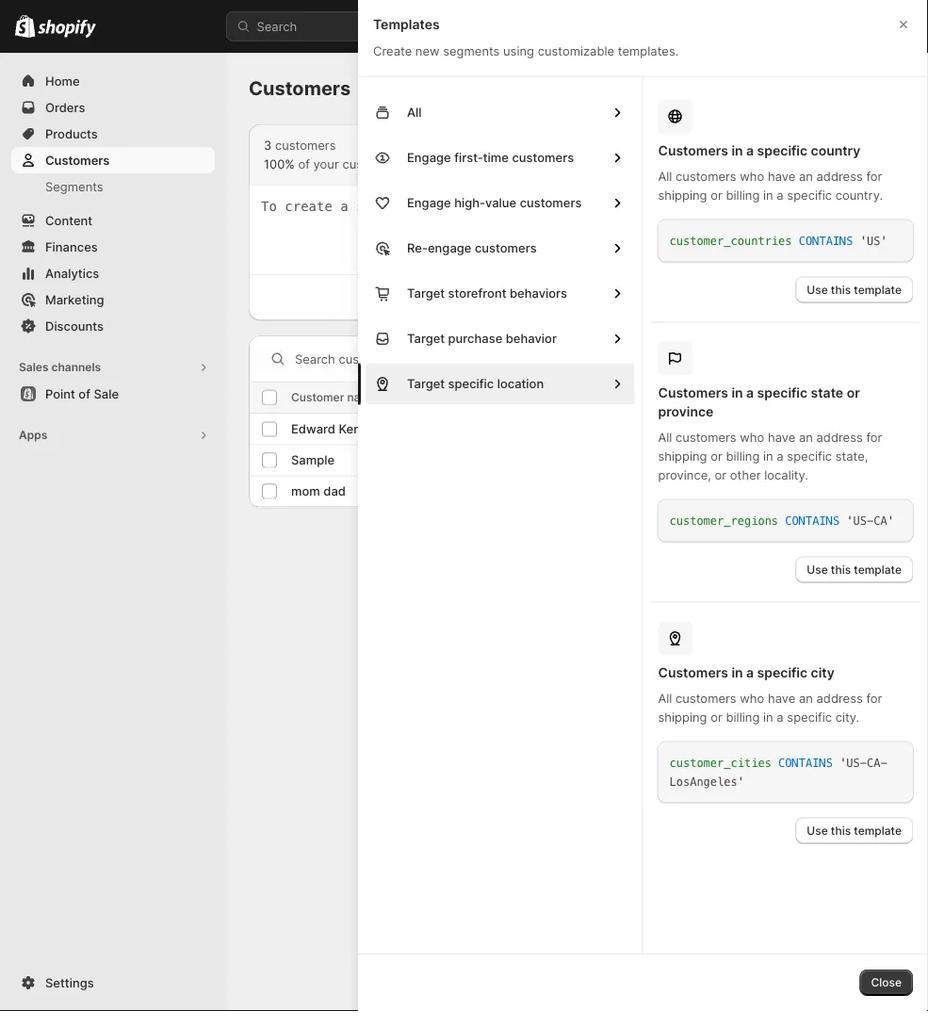 Task type: describe. For each thing, give the bounding box(es) containing it.
discounts
[[45, 319, 104, 333]]

billing for city
[[726, 710, 760, 725]]

customers right value
[[520, 196, 582, 210]]

$0.00 for ketchikan ak, united states
[[799, 422, 833, 436]]

us- inside us-ca- losangeles
[[847, 756, 867, 770]]

ca-
[[867, 756, 888, 770]]

a inside all customers who have an address for shipping or billing in a specific state, province, or other locality.
[[777, 449, 784, 464]]

country.
[[836, 188, 883, 203]]

sales channels button
[[11, 354, 215, 381]]

us
[[867, 234, 881, 247]]

customer_cities
[[670, 756, 772, 770]]

3
[[264, 138, 272, 152]]

an for city
[[799, 691, 813, 706]]

all customers who have an address for shipping or billing in a specific state, province, or other locality.
[[658, 430, 883, 483]]

email
[[441, 391, 470, 404]]

all for customers in a specific country
[[658, 169, 673, 184]]

city
[[811, 665, 835, 681]]

or for customers in a specific city
[[711, 710, 723, 725]]

sample
[[291, 453, 335, 468]]

province
[[658, 403, 714, 419]]

engage high-value customers
[[407, 196, 582, 210]]

target for target storefront behaviors
[[407, 286, 445, 301]]

re-engage customers
[[407, 241, 537, 255]]

edward kendramedoanderondosen link
[[291, 420, 498, 439]]

0 orders for ketchikan ak, united states
[[737, 422, 785, 436]]

engage
[[428, 241, 472, 255]]

close
[[871, 976, 902, 990]]

0 vertical spatial us-
[[854, 514, 874, 527]]

segments
[[443, 43, 500, 58]]

customer_regions
[[670, 514, 779, 527]]

customizable
[[538, 43, 615, 58]]

orders
[[737, 391, 774, 404]]

' us-ca '
[[847, 514, 894, 527]]

' us '
[[860, 234, 888, 247]]

use for customers in a specific country
[[807, 283, 828, 296]]

ok,
[[606, 484, 626, 499]]

target purchase behavior button
[[366, 318, 635, 360]]

discounts link
[[11, 313, 215, 339]]

email subscription
[[441, 391, 540, 404]]

kendramedoanderondosen
[[339, 422, 498, 436]]

in up all customers who have an address for shipping or billing in a specific country.
[[732, 142, 743, 158]]

ketchikan
[[556, 422, 613, 436]]

state,
[[836, 449, 869, 464]]

all customers who have an address for shipping or billing in a specific country.
[[658, 169, 883, 203]]

engage for engage first-time customers
[[407, 150, 451, 165]]

this for customers in a specific country
[[831, 283, 851, 296]]

re-
[[407, 241, 428, 255]]

orders for ketchikan ak, united states
[[748, 422, 785, 436]]

edward
[[291, 422, 336, 436]]

locality.
[[765, 468, 809, 483]]

location
[[556, 391, 602, 404]]

spent
[[845, 391, 875, 404]]

3 customers 100% of your customer base
[[264, 138, 428, 171]]

2 $0.00 from the top
[[799, 453, 833, 468]]

in up all customers who have an address for shipping or billing in a specific city. on the bottom of page
[[732, 665, 743, 681]]

target for target purchase behavior
[[407, 331, 445, 346]]

shipping for customers in a specific city
[[658, 710, 707, 725]]

2 0 orders from the top
[[737, 453, 785, 468]]

engage first-time customers button
[[366, 137, 635, 179]]

customers for customers in a specific country
[[658, 142, 729, 158]]

customers in a specific country
[[658, 142, 861, 158]]

value
[[485, 196, 517, 210]]

2 orders from the top
[[748, 453, 785, 468]]

customers inside all customers who have an address for shipping or billing in a specific city.
[[676, 691, 737, 706]]

100%
[[264, 156, 295, 171]]

engage first-time customers
[[407, 150, 574, 165]]

customers in a specific state or province
[[658, 385, 860, 419]]

high-
[[454, 196, 486, 210]]

your
[[314, 156, 339, 171]]

target purchase behavior
[[407, 331, 557, 346]]

customers up segments
[[45, 153, 110, 167]]

shipping for customers in a specific state or province
[[658, 449, 707, 464]]

ketchikan ak, united states
[[556, 422, 718, 436]]

create new segments using customizable templates.
[[373, 43, 679, 58]]

have for city
[[768, 691, 796, 706]]

states for ketchikan ak, united states
[[681, 422, 718, 436]]

re-engage customers button
[[366, 228, 635, 269]]

billing for state
[[726, 449, 760, 464]]

country
[[811, 142, 861, 158]]

all customers who have an address for shipping or billing in a specific city.
[[658, 691, 883, 725]]

templates
[[373, 16, 440, 33]]

owasso
[[556, 484, 602, 499]]

mom dad
[[291, 484, 346, 499]]

customers up 3 at the top left of page
[[249, 77, 351, 100]]

create
[[373, 43, 412, 58]]

all button
[[366, 92, 635, 133]]

segments link
[[11, 173, 215, 200]]

use for customers in a specific city
[[807, 824, 828, 838]]

amount spent
[[799, 391, 875, 404]]

mom dad link
[[291, 482, 346, 501]]

of
[[298, 156, 310, 171]]

orders for owasso ok, united states
[[748, 484, 785, 499]]

customers link
[[11, 147, 215, 173]]

sample link
[[291, 451, 335, 470]]

shopify image
[[38, 19, 96, 38]]

sales channels
[[19, 361, 101, 374]]

subscription
[[473, 391, 540, 404]]

customers link
[[595, 528, 660, 544]]

specific inside customers in a specific state or province
[[757, 385, 808, 401]]

segments
[[45, 179, 103, 194]]

search button
[[226, 11, 758, 41]]

settings
[[45, 976, 94, 990]]

in inside customers in a specific state or province
[[732, 385, 743, 401]]

target storefront behaviors
[[407, 286, 567, 301]]

address for customers in a specific city
[[817, 691, 863, 706]]

home
[[45, 74, 80, 88]]

customers inside 3 customers 100% of your customer base
[[275, 138, 336, 152]]

or for customers in a specific country
[[711, 188, 723, 203]]

home link
[[11, 68, 215, 94]]

a up all customers who have an address for shipping or billing in a specific country.
[[747, 142, 754, 158]]

losangeles
[[670, 775, 738, 788]]

customers for customers in a specific state or province
[[658, 385, 729, 401]]

close button
[[860, 970, 913, 996]]

customers for customers in a specific city
[[658, 665, 729, 681]]

all for customers in a specific city
[[658, 691, 673, 706]]

purchase
[[448, 331, 503, 346]]

specific inside all customers who have an address for shipping or billing in a specific state, province, or other locality.
[[787, 449, 832, 464]]

sales
[[19, 361, 49, 374]]

who for city
[[740, 691, 765, 706]]

apps button
[[11, 422, 215, 449]]

an for country
[[799, 169, 813, 184]]

channels
[[51, 361, 101, 374]]



Task type: vqa. For each thing, say whether or not it's contained in the screenshot.


Task type: locate. For each thing, give the bounding box(es) containing it.
amount
[[799, 391, 842, 404]]

use this template button down ca-
[[796, 818, 913, 844]]

3 $0.00 from the top
[[799, 484, 833, 499]]

1 this from the top
[[831, 283, 851, 296]]

'
[[860, 234, 867, 247], [881, 234, 888, 247], [847, 514, 854, 527], [888, 514, 894, 527], [840, 756, 847, 770], [738, 775, 745, 788]]

who down customers in a specific city
[[740, 691, 765, 706]]

specific inside all customers who have an address for shipping or billing in a specific country.
[[787, 188, 832, 203]]

have inside all customers who have an address for shipping or billing in a specific state, province, or other locality.
[[768, 430, 796, 445]]

states down province
[[681, 422, 718, 436]]

2 vertical spatial an
[[799, 691, 813, 706]]

1 vertical spatial an
[[799, 430, 813, 445]]

$0.00 up locality.
[[799, 453, 833, 468]]

customers up all customers who have an address for shipping or billing in a specific city. on the bottom of page
[[658, 665, 729, 681]]

0 vertical spatial use this template button
[[796, 277, 913, 303]]

united right the ak,
[[639, 422, 678, 436]]

all up customer_countries
[[658, 169, 673, 184]]

1 vertical spatial united
[[630, 484, 668, 499]]

billing down customers in a specific city
[[726, 710, 760, 725]]

united for ak,
[[639, 422, 678, 436]]

use this template button down ' us-ca '
[[796, 557, 913, 583]]

owasso ok, united states
[[556, 484, 709, 499]]

1 use this template from the top
[[807, 283, 902, 296]]

a up all customers who have an address for shipping or billing in a specific city. on the bottom of page
[[747, 665, 754, 681]]

1 vertical spatial who
[[740, 430, 765, 445]]

apps
[[19, 428, 47, 442]]

an inside all customers who have an address for shipping or billing in a specific city.
[[799, 691, 813, 706]]

or up customer_cities
[[711, 710, 723, 725]]

states for owasso ok, united states
[[672, 484, 709, 499]]

template down ca
[[854, 563, 902, 576]]

all inside button
[[407, 105, 422, 120]]

specific
[[757, 142, 808, 158], [787, 188, 832, 203], [448, 377, 494, 391], [757, 385, 808, 401], [787, 449, 832, 464], [757, 665, 808, 681], [787, 710, 832, 725]]

2 this from the top
[[831, 563, 851, 576]]

engage left high-
[[407, 196, 451, 210]]

2 vertical spatial 0
[[737, 484, 745, 499]]

billing
[[726, 188, 760, 203], [726, 449, 760, 464], [726, 710, 760, 725]]

1 vertical spatial template
[[854, 563, 902, 576]]

in up locality.
[[764, 449, 774, 464]]

$0.00 for owasso ok, united states
[[799, 484, 833, 499]]

1 vertical spatial contains
[[785, 514, 840, 527]]

target down the 're-'
[[407, 286, 445, 301]]

1 vertical spatial billing
[[726, 449, 760, 464]]

0 up other on the top right of the page
[[737, 453, 745, 468]]

2 billing from the top
[[726, 449, 760, 464]]

target inside button
[[407, 286, 445, 301]]

customers up province
[[658, 385, 729, 401]]

ak,
[[616, 422, 636, 436]]

who down customers in a specific state or province
[[740, 430, 765, 445]]

or up customer_countries
[[711, 188, 723, 203]]

search
[[257, 19, 297, 33]]

in down customers in a specific country
[[764, 188, 774, 203]]

target left "purchase"
[[407, 331, 445, 346]]

contains left ' us '
[[799, 234, 854, 247]]

0 down other on the top right of the page
[[737, 484, 745, 499]]

target specific location button
[[366, 363, 635, 405]]

0 vertical spatial template
[[854, 283, 902, 296]]

template for customers in a specific country
[[854, 283, 902, 296]]

billing up customer_countries
[[726, 188, 760, 203]]

all down province
[[658, 430, 673, 445]]

3 billing from the top
[[726, 710, 760, 725]]

3 for from the top
[[867, 691, 883, 706]]

2 use this template button from the top
[[796, 557, 913, 583]]

3 template from the top
[[854, 824, 902, 838]]

have inside all customers who have an address for shipping or billing in a specific country.
[[768, 169, 796, 184]]

a up locality.
[[777, 449, 784, 464]]

use this template button for customers in a specific city
[[796, 818, 913, 844]]

who down customers in a specific country
[[740, 169, 765, 184]]

0 vertical spatial target
[[407, 286, 445, 301]]

1 vertical spatial 0
[[737, 453, 745, 468]]

a up us-ca- losangeles
[[777, 710, 784, 725]]

0 vertical spatial use
[[807, 283, 828, 296]]

for up ca-
[[867, 691, 883, 706]]

a inside customers in a specific state or province
[[747, 385, 754, 401]]

contains down all customers who have an address for shipping or billing in a specific city. on the bottom of page
[[779, 756, 833, 770]]

an down country
[[799, 169, 813, 184]]

billing inside all customers who have an address for shipping or billing in a specific country.
[[726, 188, 760, 203]]

0 orders down customers in a specific state or province
[[737, 422, 785, 436]]

2 vertical spatial for
[[867, 691, 883, 706]]

2 vertical spatial address
[[817, 691, 863, 706]]

engage high-value customers button
[[366, 182, 635, 224]]

2 vertical spatial this
[[831, 824, 851, 838]]

united right ok,
[[630, 484, 668, 499]]

use this template button down us
[[796, 277, 913, 303]]

1 vertical spatial target
[[407, 331, 445, 346]]

or inside all customers who have an address for shipping or billing in a specific country.
[[711, 188, 723, 203]]

use this template for customers in a specific city
[[807, 824, 902, 838]]

shipping inside all customers who have an address for shipping or billing in a specific state, province, or other locality.
[[658, 449, 707, 464]]

have inside all customers who have an address for shipping or billing in a specific city.
[[768, 691, 796, 706]]

dad
[[324, 484, 346, 499]]

1 vertical spatial this
[[831, 563, 851, 576]]

use this template button for customers in a specific state or province
[[796, 557, 913, 583]]

for inside all customers who have an address for shipping or billing in a specific city.
[[867, 691, 883, 706]]

contains for customers in a specific state or province
[[785, 514, 840, 527]]

address up state,
[[817, 430, 863, 445]]

contains
[[799, 234, 854, 247], [785, 514, 840, 527], [779, 756, 833, 770]]

1 vertical spatial states
[[672, 484, 709, 499]]

in down customers in a specific city
[[764, 710, 774, 725]]

0 vertical spatial $0.00
[[799, 422, 833, 436]]

for for customers in a specific city
[[867, 691, 883, 706]]

3 shipping from the top
[[658, 710, 707, 725]]

2 shipping from the top
[[658, 449, 707, 464]]

1 vertical spatial have
[[768, 430, 796, 445]]

0 vertical spatial shipping
[[658, 188, 707, 203]]

customers in a specific city
[[658, 665, 835, 681]]

1 vertical spatial 0 orders
[[737, 453, 785, 468]]

orders up locality.
[[748, 453, 785, 468]]

use this template button for customers in a specific country
[[796, 277, 913, 303]]

0 vertical spatial an
[[799, 169, 813, 184]]

billing inside all customers who have an address for shipping or billing in a specific city.
[[726, 710, 760, 725]]

2 vertical spatial use this template
[[807, 824, 902, 838]]

$0.00
[[799, 422, 833, 436], [799, 453, 833, 468], [799, 484, 833, 499]]

orders down customers in a specific state or province
[[748, 422, 785, 436]]

2 vertical spatial billing
[[726, 710, 760, 725]]

3 orders from the top
[[748, 484, 785, 499]]

in inside all customers who have an address for shipping or billing in a specific state, province, or other locality.
[[764, 449, 774, 464]]

shipping for customers in a specific country
[[658, 188, 707, 203]]

2 an from the top
[[799, 430, 813, 445]]

in up all customers who have an address for shipping or billing in a specific state, province, or other locality.
[[732, 385, 743, 401]]

or
[[711, 188, 723, 203], [847, 385, 860, 401], [711, 449, 723, 464], [715, 468, 727, 483], [711, 710, 723, 725]]

0 vertical spatial who
[[740, 169, 765, 184]]

use this template for customers in a specific country
[[807, 283, 902, 296]]

target storefront behaviors button
[[366, 273, 635, 314]]

template for customers in a specific city
[[854, 824, 902, 838]]

customers inside all customers who have an address for shipping or billing in a specific state, province, or other locality.
[[676, 430, 737, 445]]

1 vertical spatial for
[[867, 430, 883, 445]]

customers up 'of'
[[275, 138, 336, 152]]

use this template button
[[796, 277, 913, 303], [796, 557, 913, 583], [796, 818, 913, 844]]

all up base
[[407, 105, 422, 120]]

who for state
[[740, 430, 765, 445]]

1 vertical spatial orders
[[748, 453, 785, 468]]

0
[[737, 422, 745, 436], [737, 453, 745, 468], [737, 484, 745, 499]]

in inside all customers who have an address for shipping or billing in a specific country.
[[764, 188, 774, 203]]

1 $0.00 from the top
[[799, 422, 833, 436]]

2 vertical spatial template
[[854, 824, 902, 838]]

address for customers in a specific state or province
[[817, 430, 863, 445]]

engage for engage high-value customers
[[407, 196, 451, 210]]

2 0 from the top
[[737, 453, 745, 468]]

2 for from the top
[[867, 430, 883, 445]]

all inside all customers who have an address for shipping or billing in a specific country.
[[658, 169, 673, 184]]

first-
[[454, 150, 483, 165]]

customers
[[275, 138, 336, 152], [512, 150, 574, 165], [676, 169, 737, 184], [520, 196, 582, 210], [475, 241, 537, 255], [676, 430, 737, 445], [595, 528, 660, 544], [676, 691, 737, 706]]

1 0 from the top
[[737, 422, 745, 436]]

0 vertical spatial use this template
[[807, 283, 902, 296]]

0 orders down other on the top right of the page
[[737, 484, 785, 499]]

3 address from the top
[[817, 691, 863, 706]]

2 target from the top
[[407, 331, 445, 346]]

a inside all customers who have an address for shipping or billing in a specific city.
[[777, 710, 784, 725]]

shipping up customer_cities
[[658, 710, 707, 725]]

who
[[740, 169, 765, 184], [740, 430, 765, 445], [740, 691, 765, 706]]

0 vertical spatial contains
[[799, 234, 854, 247]]

2 use this template from the top
[[807, 563, 902, 576]]

us- down state,
[[854, 514, 874, 527]]

customers inside customers in a specific state or province
[[658, 385, 729, 401]]

use this template
[[807, 283, 902, 296], [807, 563, 902, 576], [807, 824, 902, 838]]

3 use this template from the top
[[807, 824, 902, 838]]

shipping inside all customers who have an address for shipping or billing in a specific country.
[[658, 188, 707, 203]]

3 this from the top
[[831, 824, 851, 838]]

or up province,
[[711, 449, 723, 464]]

2 vertical spatial use this template button
[[796, 818, 913, 844]]

or inside all customers who have an address for shipping or billing in a specific city.
[[711, 710, 723, 725]]

all for customers in a specific state or province
[[658, 430, 673, 445]]

1 use from the top
[[807, 283, 828, 296]]

template down ca-
[[854, 824, 902, 838]]

address
[[817, 169, 863, 184], [817, 430, 863, 445], [817, 691, 863, 706]]

2 vertical spatial 0 orders
[[737, 484, 785, 499]]

2 vertical spatial contains
[[779, 756, 833, 770]]

shipping up province,
[[658, 449, 707, 464]]

0 vertical spatial billing
[[726, 188, 760, 203]]

edward kendramedoanderondosen
[[291, 422, 498, 436]]

have down customers in a specific country
[[768, 169, 796, 184]]

1 vertical spatial use this template
[[807, 563, 902, 576]]

customers down customers in a specific country
[[676, 169, 737, 184]]

specific inside all customers who have an address for shipping or billing in a specific city.
[[787, 710, 832, 725]]

template for customers in a specific state or province
[[854, 563, 902, 576]]

this
[[831, 283, 851, 296], [831, 563, 851, 576], [831, 824, 851, 838]]

other
[[730, 468, 761, 483]]

or left other on the top right of the page
[[715, 468, 727, 483]]

1 address from the top
[[817, 169, 863, 184]]

united for ok,
[[630, 484, 668, 499]]

customers down customers in a specific city
[[676, 691, 737, 706]]

2 vertical spatial orders
[[748, 484, 785, 499]]

customers
[[249, 77, 351, 100], [658, 142, 729, 158], [45, 153, 110, 167], [658, 385, 729, 401], [658, 665, 729, 681]]

1 vertical spatial $0.00
[[799, 453, 833, 468]]

$0.00 down amount
[[799, 422, 833, 436]]

target for target specific location
[[407, 377, 445, 391]]

shipping
[[658, 188, 707, 203], [658, 449, 707, 464], [658, 710, 707, 725]]

customers inside all customers who have an address for shipping or billing in a specific country.
[[676, 169, 737, 184]]

states down province,
[[672, 484, 709, 499]]

for up country. at the right of the page
[[867, 169, 883, 184]]

target
[[407, 286, 445, 301], [407, 331, 445, 346], [407, 377, 445, 391]]

an down the city
[[799, 691, 813, 706]]

billing for country
[[726, 188, 760, 203]]

0 vertical spatial orders
[[748, 422, 785, 436]]

0 orders up other on the top right of the page
[[737, 453, 785, 468]]

shipping inside all customers who have an address for shipping or billing in a specific city.
[[658, 710, 707, 725]]

use this template down ' us-ca '
[[807, 563, 902, 576]]

address inside all customers who have an address for shipping or billing in a specific country.
[[817, 169, 863, 184]]

0 vertical spatial 0
[[737, 422, 745, 436]]

contains down locality.
[[785, 514, 840, 527]]

mom
[[291, 484, 320, 499]]

behaviors
[[510, 286, 567, 301]]

behavior
[[506, 331, 557, 346]]

0 for owasso ok, united states
[[737, 484, 745, 499]]

3 an from the top
[[799, 691, 813, 706]]

specific inside button
[[448, 377, 494, 391]]

states
[[681, 422, 718, 436], [672, 484, 709, 499]]

1 0 orders from the top
[[737, 422, 785, 436]]

a inside all customers who have an address for shipping or billing in a specific country.
[[777, 188, 784, 203]]

all up customer_cities
[[658, 691, 673, 706]]

0 vertical spatial this
[[831, 283, 851, 296]]

3 use from the top
[[807, 824, 828, 838]]

3 target from the top
[[407, 377, 445, 391]]

1 who from the top
[[740, 169, 765, 184]]

2 have from the top
[[768, 430, 796, 445]]

ca
[[874, 514, 888, 527]]

target up kendramedoanderondosen
[[407, 377, 445, 391]]

united
[[639, 422, 678, 436], [630, 484, 668, 499]]

2 vertical spatial target
[[407, 377, 445, 391]]

an up locality.
[[799, 430, 813, 445]]

1 engage from the top
[[407, 150, 451, 165]]

3 use this template button from the top
[[796, 818, 913, 844]]

customers down province
[[676, 430, 737, 445]]

have down customers in a specific city
[[768, 691, 796, 706]]

who for country
[[740, 169, 765, 184]]

settings link
[[11, 970, 215, 996]]

1 use this template button from the top
[[796, 277, 913, 303]]

template down us
[[854, 283, 902, 296]]

have up locality.
[[768, 430, 796, 445]]

contains for customers in a specific country
[[799, 234, 854, 247]]

city.
[[836, 710, 860, 725]]

have for country
[[768, 169, 796, 184]]

0 down customers in a specific state or province
[[737, 422, 745, 436]]

all inside all customers who have an address for shipping or billing in a specific state, province, or other locality.
[[658, 430, 673, 445]]

use this template down ca-
[[807, 824, 902, 838]]

3 have from the top
[[768, 691, 796, 706]]

new
[[416, 43, 440, 58]]

address up 'city.'
[[817, 691, 863, 706]]

for for customers in a specific state or province
[[867, 430, 883, 445]]

0 orders for owasso ok, united states
[[737, 484, 785, 499]]

3 0 orders from the top
[[737, 484, 785, 499]]

this for customers in a specific city
[[831, 824, 851, 838]]

2 address from the top
[[817, 430, 863, 445]]

2 vertical spatial shipping
[[658, 710, 707, 725]]

all
[[407, 105, 422, 120], [658, 169, 673, 184], [658, 430, 673, 445], [658, 691, 673, 706]]

1 vertical spatial address
[[817, 430, 863, 445]]

1 have from the top
[[768, 169, 796, 184]]

1 billing from the top
[[726, 188, 760, 203]]

1 vertical spatial use this template button
[[796, 557, 913, 583]]

2 engage from the top
[[407, 196, 451, 210]]

0 vertical spatial united
[[639, 422, 678, 436]]

orders down locality.
[[748, 484, 785, 499]]

have
[[768, 169, 796, 184], [768, 430, 796, 445], [768, 691, 796, 706]]

0 orders
[[737, 422, 785, 436], [737, 453, 785, 468], [737, 484, 785, 499]]

1 shipping from the top
[[658, 188, 707, 203]]

0 vertical spatial have
[[768, 169, 796, 184]]

1 orders from the top
[[748, 422, 785, 436]]

customer_countries
[[670, 234, 792, 247]]

all inside all customers who have an address for shipping or billing in a specific city.
[[658, 691, 673, 706]]

engage left first-
[[407, 150, 451, 165]]

address inside all customers who have an address for shipping or billing in a specific city.
[[817, 691, 863, 706]]

address down country
[[817, 169, 863, 184]]

shipping up customer_countries
[[658, 188, 707, 203]]

use this template down us
[[807, 283, 902, 296]]

in inside all customers who have an address for shipping or billing in a specific city.
[[764, 710, 774, 725]]

0 vertical spatial for
[[867, 169, 883, 184]]

who inside all customers who have an address for shipping or billing in a specific country.
[[740, 169, 765, 184]]

customers down "engage high-value customers" button
[[475, 241, 537, 255]]

$0.00 down locality.
[[799, 484, 833, 499]]

an for state
[[799, 430, 813, 445]]

2 use from the top
[[807, 563, 828, 576]]

1 for from the top
[[867, 169, 883, 184]]

engage
[[407, 150, 451, 165], [407, 196, 451, 210]]

for up state,
[[867, 430, 883, 445]]

who inside all customers who have an address for shipping or billing in a specific city.
[[740, 691, 765, 706]]

templates.
[[618, 43, 679, 58]]

use this template for customers in a specific state or province
[[807, 563, 902, 576]]

use for customers in a specific state or province
[[807, 563, 828, 576]]

2 vertical spatial use
[[807, 824, 828, 838]]

province,
[[658, 468, 712, 483]]

1 vertical spatial engage
[[407, 196, 451, 210]]

1 vertical spatial use
[[807, 563, 828, 576]]

0 vertical spatial states
[[681, 422, 718, 436]]

customer
[[343, 156, 397, 171]]

billing up other on the top right of the page
[[726, 449, 760, 464]]

1 vertical spatial us-
[[847, 756, 867, 770]]

1 target from the top
[[407, 286, 445, 301]]

time
[[483, 150, 509, 165]]

address inside all customers who have an address for shipping or billing in a specific state, province, or other locality.
[[817, 430, 863, 445]]

0 vertical spatial address
[[817, 169, 863, 184]]

address for customers in a specific country
[[817, 169, 863, 184]]

or for customers in a specific state or province
[[711, 449, 723, 464]]

us-
[[854, 514, 874, 527], [847, 756, 867, 770]]

state
[[811, 385, 844, 401]]

alert
[[249, 275, 279, 320]]

have for state
[[768, 430, 796, 445]]

an inside all customers who have an address for shipping or billing in a specific country.
[[799, 169, 813, 184]]

1 vertical spatial shipping
[[658, 449, 707, 464]]

template
[[854, 283, 902, 296], [854, 563, 902, 576], [854, 824, 902, 838]]

2 vertical spatial have
[[768, 691, 796, 706]]

1 an from the top
[[799, 169, 813, 184]]

for inside all customers who have an address for shipping or billing in a specific country.
[[867, 169, 883, 184]]

us- down 'city.'
[[847, 756, 867, 770]]

who inside all customers who have an address for shipping or billing in a specific state, province, or other locality.
[[740, 430, 765, 445]]

this for customers in a specific state or province
[[831, 563, 851, 576]]

2 who from the top
[[740, 430, 765, 445]]

2 vertical spatial who
[[740, 691, 765, 706]]

using
[[503, 43, 534, 58]]

1 template from the top
[[854, 283, 902, 296]]

3 who from the top
[[740, 691, 765, 706]]

a down customers in a specific country
[[777, 188, 784, 203]]

for inside all customers who have an address for shipping or billing in a specific state, province, or other locality.
[[867, 430, 883, 445]]

3 0 from the top
[[737, 484, 745, 499]]

customers up all customers who have an address for shipping or billing in a specific country.
[[658, 142, 729, 158]]

an
[[799, 169, 813, 184], [799, 430, 813, 445], [799, 691, 813, 706]]

a up all customers who have an address for shipping or billing in a specific state, province, or other locality.
[[747, 385, 754, 401]]

0 vertical spatial engage
[[407, 150, 451, 165]]

billing inside all customers who have an address for shipping or billing in a specific state, province, or other locality.
[[726, 449, 760, 464]]

customers down owasso ok, united states
[[595, 528, 660, 544]]

0 for ketchikan ak, united states
[[737, 422, 745, 436]]

for
[[867, 169, 883, 184], [867, 430, 883, 445], [867, 691, 883, 706]]

or inside customers in a specific state or province
[[847, 385, 860, 401]]

customers right "time"
[[512, 150, 574, 165]]

target specific location
[[407, 377, 544, 391]]

contains for customers in a specific city
[[779, 756, 833, 770]]

0 vertical spatial 0 orders
[[737, 422, 785, 436]]

for for customers in a specific country
[[867, 169, 883, 184]]

storefront
[[448, 286, 507, 301]]

base
[[400, 156, 428, 171]]

2 template from the top
[[854, 563, 902, 576]]

or right state
[[847, 385, 860, 401]]

an inside all customers who have an address for shipping or billing in a specific state, province, or other locality.
[[799, 430, 813, 445]]

2 vertical spatial $0.00
[[799, 484, 833, 499]]

us-ca- losangeles
[[670, 756, 888, 788]]



